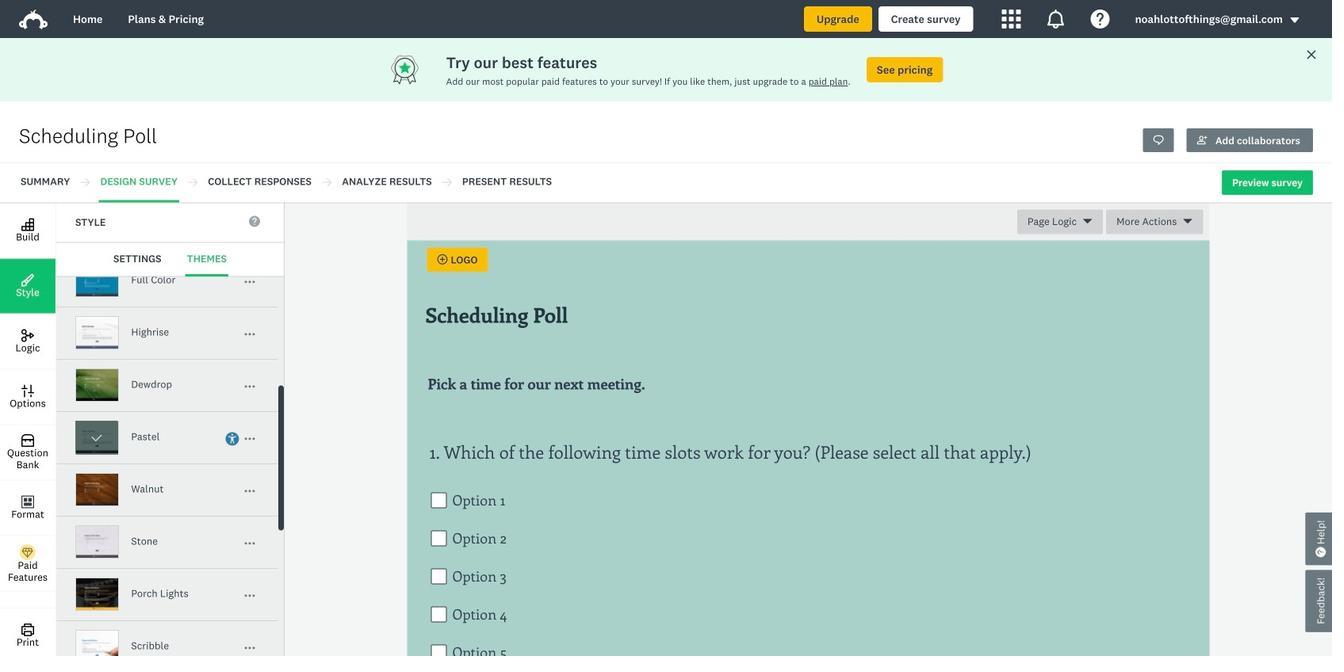Task type: describe. For each thing, give the bounding box(es) containing it.
1 products icon image from the left
[[1002, 10, 1021, 29]]

help icon image
[[1091, 10, 1110, 29]]

2 products icon image from the left
[[1047, 10, 1066, 29]]

dropdown arrow image
[[1290, 15, 1301, 26]]



Task type: locate. For each thing, give the bounding box(es) containing it.
products icon image
[[1002, 10, 1021, 29], [1047, 10, 1066, 29]]

surveymonkey logo image
[[19, 10, 48, 29]]

0 horizontal spatial products icon image
[[1002, 10, 1021, 29]]

rewards image
[[389, 54, 446, 86]]

1 horizontal spatial products icon image
[[1047, 10, 1066, 29]]



Task type: vqa. For each thing, say whether or not it's contained in the screenshot.
Brand logo
no



